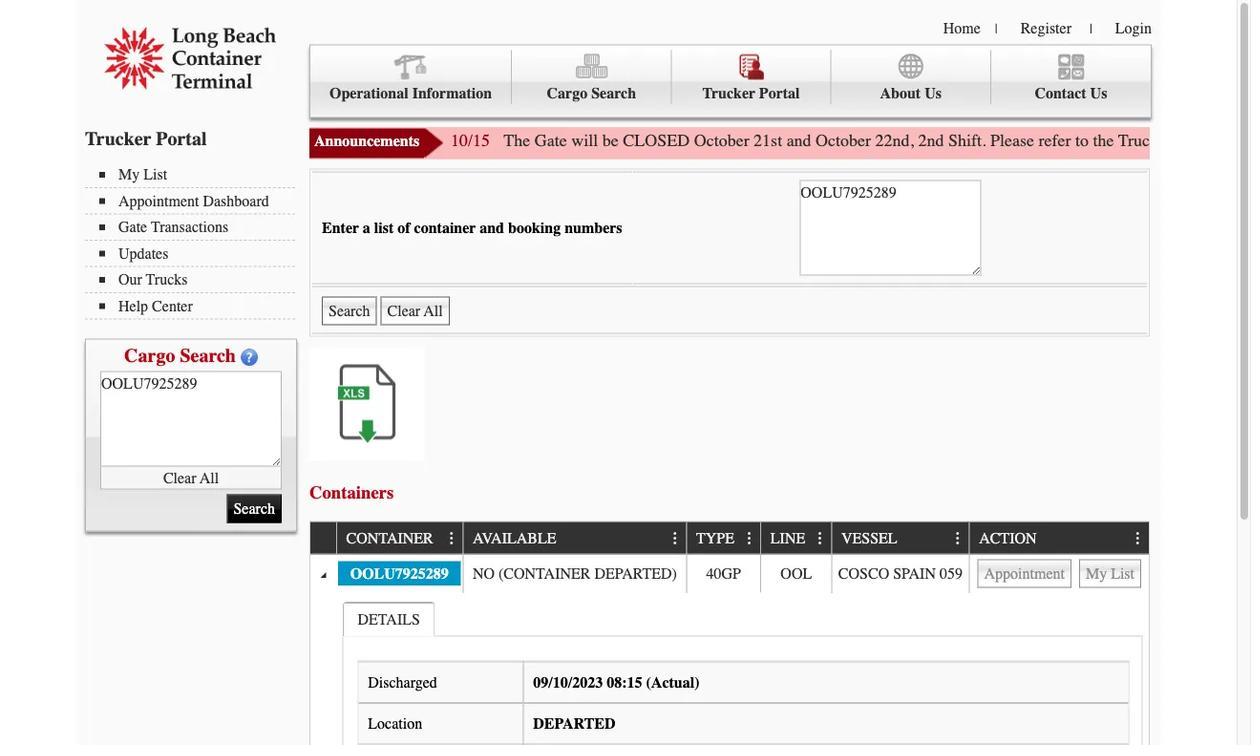 Task type: locate. For each thing, give the bounding box(es) containing it.
0 horizontal spatial menu bar
[[85, 164, 305, 320]]

spain
[[893, 565, 936, 582]]

0 horizontal spatial |
[[995, 21, 998, 36]]

0 horizontal spatial search
[[180, 344, 236, 366]]

edit column settings image for container
[[445, 531, 460, 547]]

cargo search link
[[512, 50, 672, 104]]

appointment
[[118, 192, 199, 210]]

location
[[368, 715, 422, 733]]

register link
[[1021, 19, 1072, 37]]

cargo search up will on the top left
[[547, 85, 636, 102]]

tab list
[[338, 597, 1147, 745]]

october left the '22nd,'
[[816, 131, 871, 150]]

departed)
[[595, 565, 677, 582]]

1 row from the top
[[310, 522, 1149, 554]]

1 vertical spatial and
[[480, 219, 504, 237]]

information
[[412, 85, 492, 102]]

1 horizontal spatial and
[[787, 131, 812, 150]]

trucker portal up list
[[85, 128, 207, 150]]

help center link
[[99, 297, 295, 315]]

help
[[118, 297, 148, 315]]

portal up 21st
[[759, 85, 800, 102]]

home link
[[944, 19, 981, 37]]

edit column settings image inside available column header
[[668, 531, 683, 547]]

1 horizontal spatial menu bar
[[310, 44, 1152, 118]]

1 horizontal spatial search
[[592, 85, 636, 102]]

no (container departed) cell
[[463, 554, 686, 593]]

cargo search
[[547, 85, 636, 102], [124, 344, 236, 366]]

about us
[[880, 85, 942, 102]]

list
[[144, 166, 167, 183]]

tree grid
[[310, 522, 1149, 745]]

1 vertical spatial trucker portal
[[85, 128, 207, 150]]

|
[[995, 21, 998, 36], [1090, 21, 1093, 36]]

no
[[473, 565, 495, 582]]

trucker up 21st
[[703, 85, 756, 102]]

cargo up will on the top left
[[547, 85, 588, 102]]

available column header
[[463, 522, 686, 554]]

home
[[944, 19, 981, 37]]

gate right truck
[[1163, 131, 1196, 150]]

trucker portal up 21st
[[703, 85, 800, 102]]

09/10/2023
[[533, 673, 603, 691]]

(container
[[499, 565, 591, 582]]

search
[[592, 85, 636, 102], [180, 344, 236, 366]]

0 vertical spatial search
[[592, 85, 636, 102]]

1 horizontal spatial cargo search
[[547, 85, 636, 102]]

0 vertical spatial cargo search
[[547, 85, 636, 102]]

tree grid containing container
[[310, 522, 1149, 745]]

us
[[925, 85, 942, 102], [1091, 85, 1108, 102]]

search inside menu bar
[[592, 85, 636, 102]]

1 vertical spatial menu bar
[[85, 164, 305, 320]]

search down help center link
[[180, 344, 236, 366]]

22nd,
[[876, 131, 914, 150]]

our
[[118, 271, 142, 289]]

operational
[[330, 85, 409, 102]]

0 horizontal spatial cargo search
[[124, 344, 236, 366]]

action column header
[[969, 522, 1149, 554]]

0 horizontal spatial october
[[694, 131, 750, 150]]

cell
[[969, 554, 1149, 593]]

5 edit column settings image from the left
[[951, 531, 966, 547]]

details
[[358, 611, 420, 628]]

line
[[771, 530, 806, 547]]

6 edit column settings image from the left
[[1131, 531, 1146, 547]]

edit column settings image for line
[[813, 531, 828, 547]]

gate right "the"
[[535, 131, 567, 150]]

trucker portal
[[703, 85, 800, 102], [85, 128, 207, 150]]

closed
[[623, 131, 690, 150]]

0 horizontal spatial us
[[925, 85, 942, 102]]

no (container departed)
[[473, 565, 677, 582]]

tab list inside row group
[[338, 597, 1147, 745]]

search up the 'be' at the top of the page
[[592, 85, 636, 102]]

| left the login
[[1090, 21, 1093, 36]]

0 vertical spatial cargo
[[547, 85, 588, 102]]

1 horizontal spatial cargo
[[547, 85, 588, 102]]

edit column settings image inside container column header
[[445, 531, 460, 547]]

0 vertical spatial trucker
[[703, 85, 756, 102]]

refer
[[1039, 131, 1071, 150]]

portal
[[759, 85, 800, 102], [156, 128, 207, 150]]

us for contact us
[[1091, 85, 1108, 102]]

row up 40gp
[[310, 522, 1149, 554]]

menu bar
[[310, 44, 1152, 118], [85, 164, 305, 320]]

tab list containing details
[[338, 597, 1147, 745]]

4 edit column settings image from the left
[[813, 531, 828, 547]]

us right contact
[[1091, 85, 1108, 102]]

| right home link at the right of the page
[[995, 21, 998, 36]]

cargo search down center
[[124, 344, 236, 366]]

0 horizontal spatial trucker
[[85, 128, 151, 150]]

1 horizontal spatial portal
[[759, 85, 800, 102]]

1 edit column settings image from the left
[[445, 531, 460, 547]]

trucker up my at top
[[85, 128, 151, 150]]

2 row from the top
[[310, 554, 1149, 593]]

trucker
[[703, 85, 756, 102], [85, 128, 151, 150]]

list
[[374, 219, 394, 237]]

None submit
[[322, 297, 377, 325], [227, 494, 282, 523], [322, 297, 377, 325], [227, 494, 282, 523]]

cosco spain 059 cell
[[831, 554, 969, 593]]

2 october from the left
[[816, 131, 871, 150]]

edit column settings image inside type column header
[[742, 531, 758, 547]]

login
[[1116, 19, 1152, 37]]

2 edit column settings image from the left
[[668, 531, 683, 547]]

action
[[979, 530, 1037, 547]]

edit column settings image inside line column header
[[813, 531, 828, 547]]

gate
[[535, 131, 567, 150], [1163, 131, 1196, 150], [118, 218, 147, 236]]

my list appointment dashboard gate transactions updates our trucks help center
[[118, 166, 269, 315]]

container
[[346, 530, 434, 547]]

edit column settings image inside action column header
[[1131, 531, 1146, 547]]

2 | from the left
[[1090, 21, 1093, 36]]

menu bar containing operational information
[[310, 44, 1152, 118]]

1 vertical spatial cargo search
[[124, 344, 236, 366]]

edit column settings image inside vessel column header
[[951, 531, 966, 547]]

059
[[940, 565, 963, 582]]

1 vertical spatial portal
[[156, 128, 207, 150]]

10/15
[[451, 131, 490, 150]]

and left the "booking"
[[480, 219, 504, 237]]

trucker portal link
[[672, 50, 832, 104]]

a
[[363, 219, 371, 237]]

to
[[1076, 131, 1089, 150]]

1 horizontal spatial us
[[1091, 85, 1108, 102]]

portal up my list link
[[156, 128, 207, 150]]

details tab
[[343, 602, 435, 637]]

0 vertical spatial trucker portal
[[703, 85, 800, 102]]

0 horizontal spatial gate
[[118, 218, 147, 236]]

0 vertical spatial portal
[[759, 85, 800, 102]]

row down type link
[[310, 554, 1149, 593]]

enter a list of container and booking numbers
[[322, 219, 622, 237]]

1 horizontal spatial |
[[1090, 21, 1093, 36]]

1 us from the left
[[925, 85, 942, 102]]

0 horizontal spatial and
[[480, 219, 504, 237]]

edit column settings image
[[445, 531, 460, 547], [668, 531, 683, 547], [742, 531, 758, 547], [813, 531, 828, 547], [951, 531, 966, 547], [1131, 531, 1146, 547]]

cargo
[[547, 85, 588, 102], [124, 344, 175, 366]]

1 vertical spatial cargo
[[124, 344, 175, 366]]

and
[[787, 131, 812, 150], [480, 219, 504, 237]]

line column header
[[761, 522, 831, 554]]

0 horizontal spatial cargo
[[124, 344, 175, 366]]

container
[[414, 219, 476, 237]]

0 horizontal spatial portal
[[156, 128, 207, 150]]

october left 21st
[[694, 131, 750, 150]]

available link
[[473, 522, 566, 553]]

0 vertical spatial menu bar
[[310, 44, 1152, 118]]

edit column settings image for vessel
[[951, 531, 966, 547]]

gate up the updates
[[118, 218, 147, 236]]

3 edit column settings image from the left
[[742, 531, 758, 547]]

and right 21st
[[787, 131, 812, 150]]

us right about in the right of the page
[[925, 85, 942, 102]]

row
[[310, 522, 1149, 554], [310, 554, 1149, 593]]

Enter container numbers and/ or booking numbers. Press ESC to reset input box text field
[[800, 180, 981, 276]]

1 horizontal spatial october
[[816, 131, 871, 150]]

2 us from the left
[[1091, 85, 1108, 102]]

announcements
[[314, 132, 420, 150]]

cargo down help on the top left
[[124, 344, 175, 366]]

october
[[694, 131, 750, 150], [816, 131, 871, 150]]

None button
[[381, 297, 450, 325], [978, 559, 1072, 588], [1079, 559, 1142, 588], [381, 297, 450, 325], [978, 559, 1072, 588], [1079, 559, 1142, 588]]

row group
[[310, 554, 1149, 745]]

updates
[[118, 245, 169, 262]]

2 horizontal spatial gate
[[1163, 131, 1196, 150]]



Task type: describe. For each thing, give the bounding box(es) containing it.
contact us link
[[991, 50, 1151, 104]]

ool cell
[[761, 554, 831, 593]]

1 horizontal spatial trucker
[[703, 85, 756, 102]]

hours
[[1200, 131, 1242, 150]]

our trucks link
[[99, 271, 295, 289]]

all
[[200, 469, 219, 487]]

21st
[[754, 131, 783, 150]]

row containing oolu7925289
[[310, 554, 1149, 593]]

discharged
[[368, 673, 437, 691]]

shift.
[[949, 131, 987, 150]]

containers
[[310, 483, 394, 503]]

be
[[603, 131, 619, 150]]

line link
[[771, 522, 815, 553]]

clear all
[[163, 469, 219, 487]]

w
[[1246, 131, 1252, 150]]

type column header
[[686, 522, 761, 554]]

vessel link
[[842, 522, 907, 553]]

truck
[[1119, 131, 1159, 150]]

contact us
[[1035, 85, 1108, 102]]

gate inside my list appointment dashboard gate transactions updates our trucks help center
[[118, 218, 147, 236]]

09/10/2023 08:15 (actual)
[[533, 673, 700, 691]]

appointment dashboard link
[[99, 192, 295, 210]]

about us link
[[832, 50, 991, 104]]

the
[[1093, 131, 1114, 150]]

1 horizontal spatial gate
[[535, 131, 567, 150]]

1 vertical spatial search
[[180, 344, 236, 366]]

0 horizontal spatial trucker portal
[[85, 128, 207, 150]]

booking
[[508, 219, 561, 237]]

oolu7925289
[[350, 565, 449, 582]]

operational information
[[330, 85, 492, 102]]

container column header
[[336, 522, 463, 554]]

1 | from the left
[[995, 21, 998, 36]]

edit column settings image for action
[[1131, 531, 1146, 547]]

type link
[[696, 522, 744, 553]]

transactions
[[151, 218, 228, 236]]

40gp cell
[[686, 554, 761, 593]]

type
[[696, 530, 735, 547]]

clear
[[163, 469, 196, 487]]

my list link
[[99, 166, 295, 183]]

my
[[118, 166, 140, 183]]

about
[[880, 85, 921, 102]]

container link
[[346, 522, 443, 553]]

portal inside menu bar
[[759, 85, 800, 102]]

departed
[[533, 715, 616, 733]]

contact
[[1035, 85, 1087, 102]]

center
[[152, 297, 193, 315]]

numbers
[[565, 219, 622, 237]]

trucks
[[146, 271, 188, 289]]

1 horizontal spatial trucker portal
[[703, 85, 800, 102]]

vessel column header
[[831, 522, 969, 554]]

vessel
[[842, 530, 898, 547]]

will
[[571, 131, 598, 150]]

menu bar containing my list
[[85, 164, 305, 320]]

login link
[[1116, 19, 1152, 37]]

1 vertical spatial trucker
[[85, 128, 151, 150]]

gate transactions link
[[99, 218, 295, 236]]

oolu7925289 cell
[[336, 554, 463, 593]]

of
[[398, 219, 410, 237]]

dashboard
[[203, 192, 269, 210]]

ool
[[781, 565, 812, 582]]

0 vertical spatial and
[[787, 131, 812, 150]]

updates link
[[99, 245, 295, 262]]

operational information link
[[310, 50, 512, 104]]

cargo search inside menu bar
[[547, 85, 636, 102]]

08:15
[[607, 673, 642, 691]]

10/15 the gate will be closed october 21st and october 22nd, 2nd shift. please refer to the truck gate hours w
[[451, 131, 1252, 150]]

please
[[991, 131, 1035, 150]]

action link
[[979, 522, 1046, 553]]

enter
[[322, 219, 359, 237]]

us for about us
[[925, 85, 942, 102]]

1 october from the left
[[694, 131, 750, 150]]

available
[[473, 530, 557, 547]]

(actual)
[[646, 673, 700, 691]]

clear all button
[[100, 467, 282, 490]]

2nd
[[919, 131, 944, 150]]

the
[[504, 131, 530, 150]]

cosco
[[839, 565, 890, 582]]

Enter container numbers and/ or booking numbers.  text field
[[100, 371, 282, 467]]

edit column settings image for available
[[668, 531, 683, 547]]

40gp
[[707, 565, 741, 582]]

row containing container
[[310, 522, 1149, 554]]

edit column settings image for type
[[742, 531, 758, 547]]

register
[[1021, 19, 1072, 37]]

cosco spain 059
[[839, 565, 963, 582]]

row group containing oolu7925289
[[310, 554, 1149, 745]]



